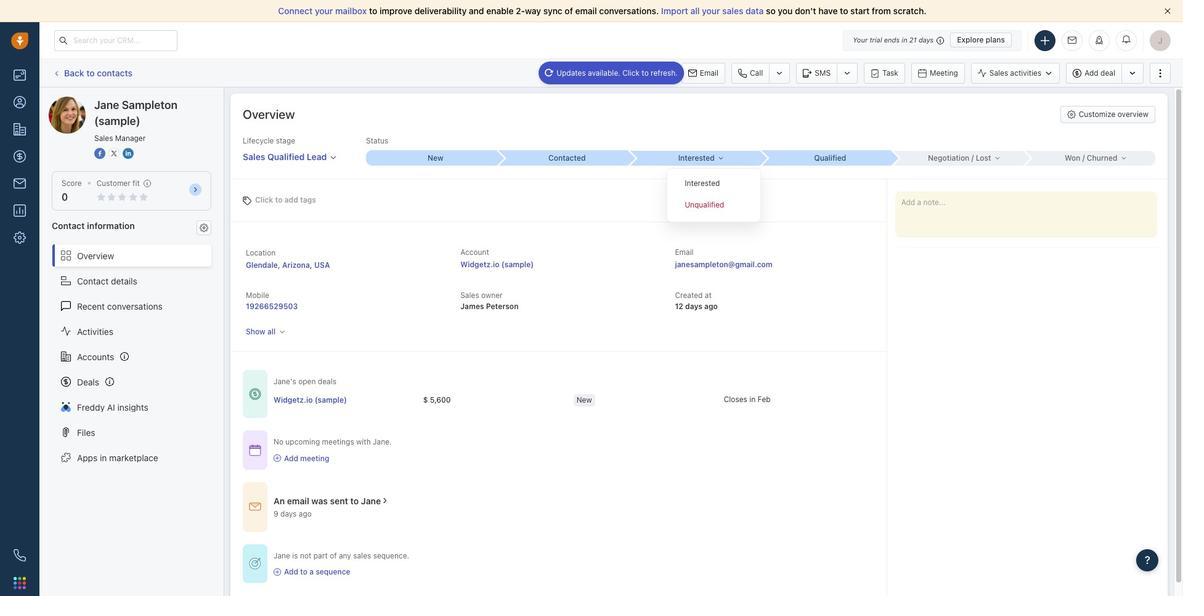 Task type: describe. For each thing, give the bounding box(es) containing it.
2 your from the left
[[702, 6, 721, 16]]

mailbox
[[335, 6, 367, 16]]

mng settings image
[[200, 224, 208, 232]]

0 horizontal spatial click
[[255, 195, 273, 204]]

conversations
[[107, 301, 163, 312]]

Search your CRM... text field
[[54, 30, 178, 51]]

to right 'mailbox' on the left top of page
[[369, 6, 378, 16]]

0 vertical spatial email
[[576, 6, 597, 16]]

19266529503 link
[[246, 302, 298, 311]]

overview
[[1118, 110, 1149, 119]]

add for add deal
[[1085, 68, 1099, 78]]

12
[[675, 302, 684, 311]]

created at 12 days ago
[[675, 291, 718, 311]]

email button
[[682, 63, 726, 84]]

email janesampleton@gmail.com
[[675, 248, 773, 270]]

21
[[910, 36, 917, 44]]

container_wx8msf4aqz5i3rn1 image left is
[[249, 558, 261, 571]]

explore
[[958, 35, 985, 44]]

not
[[300, 552, 312, 561]]

contact for contact information
[[52, 221, 85, 231]]

task button
[[865, 63, 906, 84]]

(sample) inside widgetz.io (sample) link
[[315, 396, 347, 405]]

2 vertical spatial days
[[281, 510, 297, 519]]

jane right sent
[[361, 496, 381, 507]]

deals
[[318, 377, 337, 387]]

0 vertical spatial widgetz.io (sample) link
[[461, 260, 534, 270]]

container_wx8msf4aqz5i3rn1 image left the widgetz.io (sample)
[[249, 389, 261, 401]]

to left add
[[275, 195, 283, 204]]

customize
[[1080, 110, 1116, 119]]

score
[[62, 179, 82, 188]]

location glendale, arizona, usa
[[246, 249, 330, 270]]

container_wx8msf4aqz5i3rn1 image right sent
[[381, 497, 390, 506]]

updates
[[557, 68, 586, 77]]

upcoming
[[286, 438, 320, 447]]

usa
[[314, 261, 330, 270]]

1 horizontal spatial sales
[[723, 6, 744, 16]]

$
[[423, 396, 428, 405]]

deals
[[77, 377, 99, 388]]

data
[[746, 6, 764, 16]]

sales owner james peterson
[[461, 291, 519, 311]]

qualified link
[[761, 151, 893, 166]]

is
[[292, 552, 298, 561]]

days inside created at 12 days ago
[[686, 302, 703, 311]]

jane's open deals
[[274, 377, 337, 387]]

updates available. click to refresh.
[[557, 68, 678, 77]]

add to a sequence
[[284, 568, 351, 577]]

0 horizontal spatial qualified
[[268, 152, 305, 162]]

interested link
[[630, 151, 761, 166]]

meetings
[[322, 438, 354, 447]]

0 vertical spatial container_wx8msf4aqz5i3rn1 image
[[249, 445, 261, 457]]

explore plans link
[[951, 33, 1013, 47]]

9 days ago
[[274, 510, 312, 519]]

so
[[767, 6, 776, 16]]

1 vertical spatial overview
[[77, 251, 114, 261]]

in for closes in feb
[[750, 395, 756, 404]]

connect
[[278, 6, 313, 16]]

0 horizontal spatial email
[[287, 496, 309, 507]]

janesampleton@gmail.com link
[[675, 259, 773, 271]]

call
[[750, 68, 764, 77]]

1 vertical spatial interested
[[685, 179, 721, 188]]

deliverability
[[415, 6, 467, 16]]

container_wx8msf4aqz5i3rn1 image inside add to a sequence link
[[274, 569, 281, 576]]

add to a sequence link
[[274, 567, 410, 578]]

add meeting link
[[274, 454, 392, 464]]

glendale,
[[246, 261, 280, 270]]

scratch.
[[894, 6, 927, 16]]

account widgetz.io (sample)
[[461, 248, 534, 270]]

to right sent
[[351, 496, 359, 507]]

0 horizontal spatial widgetz.io
[[274, 396, 313, 405]]

updates available. click to refresh. link
[[539, 61, 684, 84]]

connect your mailbox to improve deliverability and enable 2-way sync of email conversations. import all your sales data so you don't have to start from scratch.
[[278, 6, 927, 16]]

ago inside created at 12 days ago
[[705, 302, 718, 311]]

tags
[[300, 195, 316, 204]]

lifecycle stage
[[243, 136, 295, 146]]

0 vertical spatial all
[[691, 6, 700, 16]]

negotiation / lost
[[929, 153, 992, 163]]

account
[[461, 248, 490, 257]]

0 horizontal spatial all
[[268, 328, 276, 337]]

customer fit
[[97, 179, 140, 188]]

email for email janesampleton@gmail.com
[[675, 248, 694, 257]]

score 0
[[62, 179, 82, 203]]

show
[[246, 328, 266, 337]]

sampleton for jane sampleton (sample) sales manager
[[122, 99, 178, 112]]

1 vertical spatial of
[[330, 552, 337, 561]]

customize overview button
[[1061, 106, 1156, 123]]

plans
[[987, 35, 1006, 44]]

back to contacts link
[[52, 63, 133, 83]]

jane sampleton (sample) sales manager
[[94, 99, 178, 143]]

trial
[[870, 36, 883, 44]]

add for add meeting
[[284, 454, 298, 463]]

sales activities
[[990, 68, 1042, 78]]

have
[[819, 6, 838, 16]]

sent
[[330, 496, 348, 507]]

start
[[851, 6, 870, 16]]

2 horizontal spatial days
[[919, 36, 934, 44]]

sales qualified lead
[[243, 152, 327, 162]]

meeting
[[301, 454, 330, 463]]

0 horizontal spatial ago
[[299, 510, 312, 519]]

accounts
[[77, 352, 114, 362]]

send email image
[[1069, 37, 1077, 45]]

sequence.
[[373, 552, 410, 561]]

any
[[339, 552, 351, 561]]

widgetz.io inside account widgetz.io (sample)
[[461, 260, 500, 270]]

an email was sent to jane
[[274, 496, 381, 507]]

interested button
[[630, 151, 761, 166]]

meeting
[[930, 68, 959, 77]]

conversations.
[[600, 6, 659, 16]]

new link
[[366, 151, 498, 166]]

arizona,
[[282, 261, 312, 270]]

to left the a
[[301, 568, 308, 577]]

sales inside jane sampleton (sample) sales manager
[[94, 134, 113, 143]]

apps
[[77, 453, 98, 463]]

glendale, arizona, usa link
[[246, 261, 330, 270]]

click to add tags
[[255, 195, 316, 204]]



Task type: locate. For each thing, give the bounding box(es) containing it.
files
[[77, 428, 95, 438]]

to left start
[[841, 6, 849, 16]]

(sample) for jane sampleton (sample)
[[140, 96, 175, 107]]

contact up recent
[[77, 276, 109, 286]]

2 vertical spatial add
[[284, 568, 298, 577]]

won / churned link
[[1025, 151, 1156, 166]]

what's new image
[[1096, 35, 1104, 44]]

email inside email janesampleton@gmail.com
[[675, 248, 694, 257]]

peterson
[[486, 302, 519, 311]]

phone element
[[7, 544, 32, 569]]

0 vertical spatial ago
[[705, 302, 718, 311]]

contact down 0
[[52, 221, 85, 231]]

add deal button
[[1067, 63, 1122, 84]]

widgetz.io down "account"
[[461, 260, 500, 270]]

new
[[428, 154, 444, 163], [577, 396, 592, 405]]

sales left data
[[723, 6, 744, 16]]

container_wx8msf4aqz5i3rn1 image left no
[[249, 445, 261, 457]]

add
[[285, 195, 298, 204]]

contacts
[[97, 68, 133, 78]]

1 vertical spatial all
[[268, 328, 276, 337]]

1 your from the left
[[315, 6, 333, 16]]

contact details
[[77, 276, 137, 286]]

to left refresh.
[[642, 68, 649, 77]]

unqualified
[[685, 200, 725, 210]]

0 horizontal spatial your
[[315, 6, 333, 16]]

(sample) down deals on the left bottom of page
[[315, 396, 347, 405]]

0 vertical spatial contact
[[52, 221, 85, 231]]

sales up james
[[461, 291, 480, 300]]

0 horizontal spatial /
[[972, 153, 975, 163]]

was
[[312, 496, 328, 507]]

1 vertical spatial sales
[[353, 552, 371, 561]]

call link
[[732, 63, 770, 84]]

an
[[274, 496, 285, 507]]

0 vertical spatial days
[[919, 36, 934, 44]]

days right 9 on the left of the page
[[281, 510, 297, 519]]

email for email
[[700, 68, 719, 77]]

owner
[[482, 291, 503, 300]]

jane for jane sampleton (sample) sales manager
[[94, 99, 119, 112]]

/
[[972, 153, 975, 163], [1083, 153, 1086, 163]]

meeting button
[[912, 63, 965, 84]]

0 vertical spatial in
[[902, 36, 908, 44]]

jane left is
[[274, 552, 290, 561]]

container_wx8msf4aqz5i3rn1 image
[[249, 389, 261, 401], [274, 455, 281, 463], [381, 497, 390, 506], [249, 558, 261, 571]]

container_wx8msf4aqz5i3rn1 image left the a
[[274, 569, 281, 576]]

show all
[[246, 328, 276, 337]]

sampleton down contacts
[[95, 96, 137, 107]]

row containing closes in feb
[[274, 388, 875, 413]]

widgetz.io (sample) link down open on the bottom left
[[274, 395, 347, 406]]

sms button
[[797, 63, 837, 84]]

0 horizontal spatial email
[[675, 248, 694, 257]]

sales for sales activities
[[990, 68, 1009, 78]]

qualified inside "link"
[[815, 154, 847, 163]]

jane.
[[373, 438, 392, 447]]

sales for sales qualified lead
[[243, 152, 265, 162]]

overview
[[243, 107, 295, 121], [77, 251, 114, 261]]

1 horizontal spatial days
[[686, 302, 703, 311]]

click left add
[[255, 195, 273, 204]]

container_wx8msf4aqz5i3rn1 image inside the add meeting link
[[274, 455, 281, 463]]

0 horizontal spatial days
[[281, 510, 297, 519]]

created
[[675, 291, 703, 300]]

recent conversations
[[77, 301, 163, 312]]

overview up contact details
[[77, 251, 114, 261]]

add inside button
[[1085, 68, 1099, 78]]

0 horizontal spatial widgetz.io (sample) link
[[274, 395, 347, 406]]

information
[[87, 221, 135, 231]]

all right show
[[268, 328, 276, 337]]

/ inside button
[[1083, 153, 1086, 163]]

0 button
[[62, 192, 68, 203]]

2 vertical spatial container_wx8msf4aqz5i3rn1 image
[[274, 569, 281, 576]]

marketplace
[[109, 453, 158, 463]]

days down created
[[686, 302, 703, 311]]

email right sync in the top of the page
[[576, 6, 597, 16]]

freddy ai insights
[[77, 402, 148, 413]]

1 vertical spatial container_wx8msf4aqz5i3rn1 image
[[249, 501, 261, 514]]

1 horizontal spatial new
[[577, 396, 592, 405]]

sales
[[990, 68, 1009, 78], [94, 134, 113, 143], [243, 152, 265, 162], [461, 291, 480, 300]]

1 horizontal spatial of
[[565, 6, 573, 16]]

/ for churned
[[1083, 153, 1086, 163]]

mobile 19266529503
[[246, 291, 298, 311]]

1 horizontal spatial all
[[691, 6, 700, 16]]

interested
[[679, 153, 715, 163], [685, 179, 721, 188]]

won / churned
[[1065, 153, 1118, 163]]

your right import on the right
[[702, 6, 721, 16]]

janesampleton@gmail.com
[[675, 260, 773, 270]]

0 horizontal spatial overview
[[77, 251, 114, 261]]

days right the 21
[[919, 36, 934, 44]]

sequence
[[316, 568, 351, 577]]

lost
[[977, 153, 992, 163]]

2 horizontal spatial in
[[902, 36, 908, 44]]

phone image
[[14, 550, 26, 562]]

james
[[461, 302, 484, 311]]

container_wx8msf4aqz5i3rn1 image left 9 on the left of the page
[[249, 501, 261, 514]]

0 vertical spatial new
[[428, 154, 444, 163]]

churned
[[1088, 153, 1118, 163]]

improve
[[380, 6, 413, 16]]

2 / from the left
[[1083, 153, 1086, 163]]

activities
[[1011, 68, 1042, 78]]

close image
[[1165, 8, 1172, 14]]

0 horizontal spatial of
[[330, 552, 337, 561]]

all right import on the right
[[691, 6, 700, 16]]

from
[[872, 6, 892, 16]]

1 vertical spatial ago
[[299, 510, 312, 519]]

1 vertical spatial email
[[675, 248, 694, 257]]

in left the 21
[[902, 36, 908, 44]]

19266529503
[[246, 302, 298, 311]]

add for add to a sequence
[[284, 568, 298, 577]]

1 vertical spatial new
[[577, 396, 592, 405]]

(sample) up owner on the left of page
[[502, 260, 534, 270]]

1 horizontal spatial ago
[[705, 302, 718, 311]]

(sample) inside jane sampleton (sample) sales manager
[[94, 115, 140, 128]]

(sample) down jane sampleton (sample)
[[94, 115, 140, 128]]

1 vertical spatial in
[[750, 395, 756, 404]]

to right back
[[86, 68, 95, 78]]

of left any
[[330, 552, 337, 561]]

0 horizontal spatial sales
[[353, 552, 371, 561]]

won
[[1065, 153, 1081, 163]]

import all your sales data link
[[662, 6, 767, 16]]

1 horizontal spatial /
[[1083, 153, 1086, 163]]

0 horizontal spatial new
[[428, 154, 444, 163]]

recent
[[77, 301, 105, 312]]

closes in feb
[[724, 395, 771, 404]]

1 horizontal spatial overview
[[243, 107, 295, 121]]

lifecycle
[[243, 136, 274, 146]]

0 vertical spatial sales
[[723, 6, 744, 16]]

ago down was
[[299, 510, 312, 519]]

/ right won
[[1083, 153, 1086, 163]]

contact for contact details
[[77, 276, 109, 286]]

0 horizontal spatial in
[[100, 453, 107, 463]]

0 vertical spatial interested
[[679, 153, 715, 163]]

1 vertical spatial click
[[255, 195, 273, 204]]

jane down contacts
[[94, 99, 119, 112]]

email left call "link"
[[700, 68, 719, 77]]

(sample) inside account widgetz.io (sample)
[[502, 260, 534, 270]]

container_wx8msf4aqz5i3rn1 image down no
[[274, 455, 281, 463]]

available.
[[588, 68, 621, 77]]

contacted link
[[498, 151, 630, 166]]

way
[[525, 6, 541, 16]]

call button
[[732, 63, 770, 84]]

fit
[[133, 179, 140, 188]]

widgetz.io (sample) link down "account"
[[461, 260, 534, 270]]

ago down at
[[705, 302, 718, 311]]

(sample) for jane sampleton (sample) sales manager
[[94, 115, 140, 128]]

1 horizontal spatial email
[[700, 68, 719, 77]]

1 / from the left
[[972, 153, 975, 163]]

/ left lost
[[972, 153, 975, 163]]

(sample)
[[140, 96, 175, 107], [94, 115, 140, 128], [502, 260, 534, 270], [315, 396, 347, 405]]

0 vertical spatial click
[[623, 68, 640, 77]]

mobile
[[246, 291, 269, 300]]

contacted
[[549, 154, 586, 163]]

(sample) up manager
[[140, 96, 175, 107]]

ai
[[107, 402, 115, 413]]

1 vertical spatial days
[[686, 302, 703, 311]]

1 horizontal spatial email
[[576, 6, 597, 16]]

row
[[274, 388, 875, 413]]

email up the 9 days ago
[[287, 496, 309, 507]]

widgetz.io
[[461, 260, 500, 270], [274, 396, 313, 405]]

insights
[[117, 402, 148, 413]]

0 vertical spatial email
[[700, 68, 719, 77]]

1 vertical spatial widgetz.io (sample) link
[[274, 395, 347, 406]]

add down is
[[284, 568, 298, 577]]

ends
[[885, 36, 900, 44]]

in for apps in marketplace
[[100, 453, 107, 463]]

a
[[310, 568, 314, 577]]

part
[[314, 552, 328, 561]]

sampleton for jane sampleton (sample)
[[95, 96, 137, 107]]

new inside new link
[[428, 154, 444, 163]]

1 horizontal spatial widgetz.io (sample) link
[[461, 260, 534, 270]]

jane for jane sampleton (sample)
[[73, 96, 92, 107]]

in right apps
[[100, 453, 107, 463]]

email up janesampleton@gmail.com
[[675, 248, 694, 257]]

container_wx8msf4aqz5i3rn1 image
[[249, 445, 261, 457], [249, 501, 261, 514], [274, 569, 281, 576]]

sales down lifecycle
[[243, 152, 265, 162]]

open
[[299, 377, 316, 387]]

in left 'feb'
[[750, 395, 756, 404]]

email
[[576, 6, 597, 16], [287, 496, 309, 507]]

freddy
[[77, 402, 105, 413]]

jane for jane is not part of any sales sequence.
[[274, 552, 290, 561]]

add left 'deal'
[[1085, 68, 1099, 78]]

sms
[[815, 68, 831, 77]]

of right sync in the top of the page
[[565, 6, 573, 16]]

jane inside jane sampleton (sample) sales manager
[[94, 99, 119, 112]]

overview up lifecycle stage
[[243, 107, 295, 121]]

sampleton up manager
[[122, 99, 178, 112]]

1 horizontal spatial qualified
[[815, 154, 847, 163]]

interested inside "dropdown button"
[[679, 153, 715, 163]]

sales for sales owner james peterson
[[461, 291, 480, 300]]

/ inside button
[[972, 153, 975, 163]]

of
[[565, 6, 573, 16], [330, 552, 337, 561]]

sales right any
[[353, 552, 371, 561]]

1 vertical spatial email
[[287, 496, 309, 507]]

1 horizontal spatial in
[[750, 395, 756, 404]]

freshworks switcher image
[[14, 578, 26, 590]]

your
[[315, 6, 333, 16], [702, 6, 721, 16]]

1 horizontal spatial click
[[623, 68, 640, 77]]

1 vertical spatial add
[[284, 454, 298, 463]]

0 vertical spatial overview
[[243, 107, 295, 121]]

sales activities button
[[972, 63, 1067, 84], [972, 63, 1061, 84]]

1 horizontal spatial widgetz.io
[[461, 260, 500, 270]]

negotiation / lost link
[[893, 151, 1025, 166]]

$ 5,600
[[423, 396, 451, 405]]

0 vertical spatial of
[[565, 6, 573, 16]]

add down upcoming
[[284, 454, 298, 463]]

1 vertical spatial contact
[[77, 276, 109, 286]]

location
[[246, 249, 276, 258]]

0 vertical spatial widgetz.io
[[461, 260, 500, 270]]

2-
[[516, 6, 525, 16]]

widgetz.io (sample) link
[[461, 260, 534, 270], [274, 395, 347, 406]]

lead
[[307, 152, 327, 162]]

sales inside sales owner james peterson
[[461, 291, 480, 300]]

2 vertical spatial in
[[100, 453, 107, 463]]

sales left activities
[[990, 68, 1009, 78]]

/ for lost
[[972, 153, 975, 163]]

sales left manager
[[94, 134, 113, 143]]

(sample) for account widgetz.io (sample)
[[502, 260, 534, 270]]

email inside button
[[700, 68, 719, 77]]

click right available.
[[623, 68, 640, 77]]

jane is not part of any sales sequence.
[[274, 552, 410, 561]]

your left 'mailbox' on the left top of page
[[315, 6, 333, 16]]

sampleton inside jane sampleton (sample) sales manager
[[122, 99, 178, 112]]

jane down back
[[73, 96, 92, 107]]

1 vertical spatial widgetz.io
[[274, 396, 313, 405]]

activities
[[77, 327, 113, 337]]

sales
[[723, 6, 744, 16], [353, 552, 371, 561]]

0 vertical spatial add
[[1085, 68, 1099, 78]]

widgetz.io down jane's
[[274, 396, 313, 405]]

details
[[111, 276, 137, 286]]

1 horizontal spatial your
[[702, 6, 721, 16]]



Task type: vqa. For each thing, say whether or not it's contained in the screenshot.
1st the Acme Inc (sample) "link"
no



